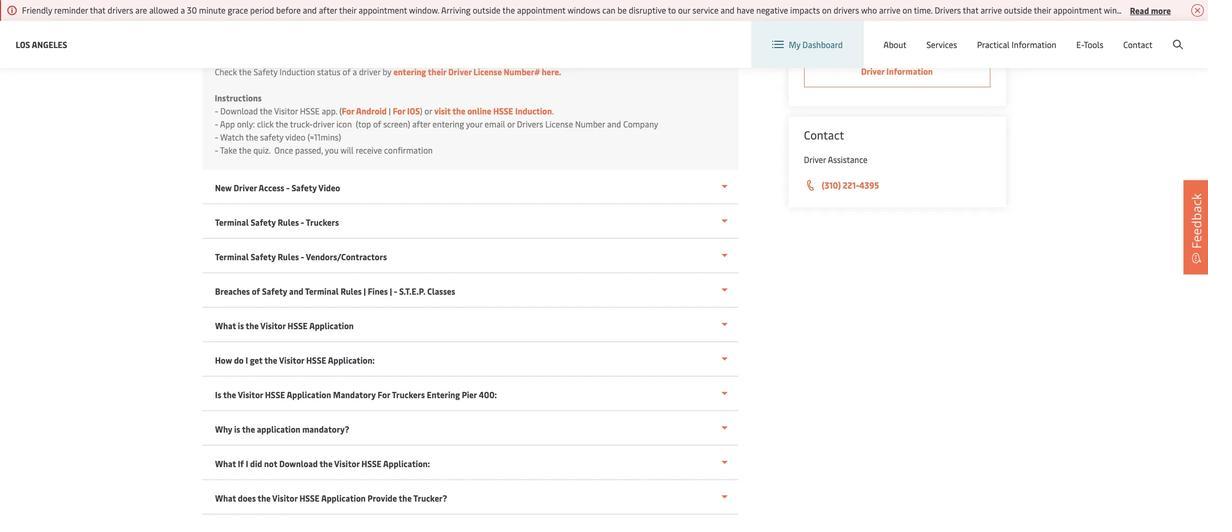 Task type: vqa. For each thing, say whether or not it's contained in the screenshot.
'Safety' inside Terminal Safety Rules - Truckers dropdown button
yes



Task type: describe. For each thing, give the bounding box(es) containing it.
video
[[285, 131, 306, 143]]

the inside why is the application mandatory? dropdown button
[[242, 424, 255, 435]]

(310)
[[822, 180, 841, 191]]

1 vertical spatial truckers
[[392, 389, 425, 401]]

rules for vendors/contractors
[[278, 251, 299, 263]]

feedback button
[[1184, 180, 1209, 275]]

(310) 221-4395 link
[[804, 179, 991, 193]]

hsse up truck- at the left of page
[[300, 105, 320, 117]]

to up visitors at the top left
[[242, 14, 251, 25]]

here.
[[542, 66, 562, 77]]

of inside instructions - download the visitor hsse app. ( for android | for ios ) or visit the online hsse induction . - app only: click the truck-driver icon  (top of screen) after entering your email or drivers license number and company - watch the safety video (≈11mins) - take the quiz.  once passed, you will receive confirmation
[[373, 118, 381, 130]]

confirmation
[[384, 144, 433, 156]]

400:
[[479, 389, 497, 401]]

hsse down what is the visitor hsse application
[[306, 355, 326, 366]]

- up terminal safety rules - truckers
[[286, 182, 290, 194]]

will inside access to apm terminals los angeles requires an authorization pass qr code to be shown at twic check. drivers, contractors and visitors to apm terminals los angeles must complete our safety induction quiz to access the qr code. this will ensure you are familiar with the apm terminals safety policies in advance which should improve safety awareness and reduce potential violations.
[[624, 27, 639, 38]]

2 vertical spatial apm
[[281, 40, 299, 51]]

menu
[[1033, 31, 1054, 42]]

safety inside access to apm terminals los angeles requires an authorization pass qr code to be shown at twic check. drivers, contractors and visitors to apm terminals los angeles must complete our safety induction quiz to access the qr code. this will ensure you are familiar with the apm terminals safety policies in advance which should improve safety awareness and reduce potential violations.
[[436, 27, 461, 38]]

1 horizontal spatial safety
[[340, 40, 365, 51]]

terminal for terminal safety rules - vendors/contractors
[[215, 251, 249, 263]]

potential
[[638, 40, 674, 51]]

2 outside from the left
[[1004, 4, 1032, 16]]

- left s.t.e.p.
[[394, 286, 397, 297]]

2 horizontal spatial their
[[1034, 4, 1052, 16]]

mandatory?
[[302, 424, 349, 435]]

an
[[392, 14, 402, 25]]

los up status
[[315, 27, 328, 38]]

1 horizontal spatial drivers
[[935, 4, 961, 16]]

1 vertical spatial qr
[[572, 27, 583, 38]]

number
[[575, 118, 605, 130]]

the right the click
[[276, 118, 288, 130]]

minute
[[199, 4, 226, 16]]

0 vertical spatial of
[[343, 66, 351, 77]]

for ios link
[[393, 105, 420, 117]]

visitor up 'get'
[[260, 320, 286, 332]]

switch location button
[[897, 30, 973, 42]]

/
[[1126, 31, 1130, 42]]

your
[[466, 118, 483, 130]]

classes
[[427, 286, 455, 297]]

angeles down friendly
[[32, 38, 67, 50]]

entering
[[427, 389, 460, 401]]

why is the application mandatory?
[[215, 424, 349, 435]]

have
[[737, 4, 755, 16]]

angeles left must
[[329, 27, 360, 38]]

2 on from the left
[[903, 4, 912, 16]]

will inside instructions - download the visitor hsse app. ( for android | for ios ) or visit the online hsse induction . - app only: click the truck-driver icon  (top of screen) after entering your email or drivers license number and company - watch the safety video (≈11mins) - take the quiz.  once passed, you will receive confirmation
[[341, 144, 354, 156]]

e-
[[1077, 39, 1084, 50]]

the right provide
[[399, 493, 412, 505]]

complete
[[383, 27, 420, 38]]

twic
[[568, 14, 588, 25]]

switch location
[[914, 30, 973, 42]]

- left take
[[215, 144, 218, 156]]

service
[[693, 4, 719, 16]]

and up violations.
[[694, 14, 709, 25]]

0 vertical spatial entering
[[394, 66, 426, 77]]

safety down terminal safety rules - truckers
[[250, 251, 276, 263]]

access
[[531, 27, 556, 38]]

must
[[362, 27, 381, 38]]

los right before
[[312, 14, 325, 25]]

dashboard
[[803, 39, 843, 50]]

is the visitor hsse application mandatory for truckers entering pier 400:
[[215, 389, 497, 401]]

arriving
[[441, 4, 471, 16]]

driver inside "link"
[[861, 65, 885, 77]]

- left app
[[215, 118, 218, 130]]

breaches
[[215, 286, 250, 297]]

provide
[[367, 493, 397, 505]]

services
[[927, 39, 958, 50]]

visitor right is
[[238, 389, 263, 401]]

what if i did not download the visitor hsse application: button
[[202, 446, 738, 481]]

0 horizontal spatial for
[[342, 105, 355, 117]]

visitor inside instructions - download the visitor hsse app. ( for android | for ios ) or visit the online hsse induction . - app only: click the truck-driver icon  (top of screen) after entering your email or drivers license number and company - watch the safety video (≈11mins) - take the quiz.  once passed, you will receive confirmation
[[274, 105, 298, 117]]

you inside access to apm terminals los angeles requires an authorization pass qr code to be shown at twic check. drivers, contractors and visitors to apm terminals los angeles must complete our safety induction quiz to access the qr code. this will ensure you are familiar with the apm terminals safety policies in advance which should improve safety awareness and reduce potential violations.
[[668, 27, 682, 38]]

application
[[257, 424, 300, 435]]

1 on from the left
[[822, 4, 832, 16]]

ensure
[[640, 27, 666, 38]]

angeles left requires
[[326, 14, 357, 25]]

entering their driver license number# here. link
[[394, 66, 562, 77]]

0 vertical spatial or
[[425, 105, 432, 117]]

my dashboard button
[[772, 21, 843, 68]]

2 horizontal spatial safety
[[526, 40, 550, 51]]

services button
[[927, 21, 958, 68]]

are inside access to apm terminals los angeles requires an authorization pass qr code to be shown at twic check. drivers, contractors and visitors to apm terminals los angeles must complete our safety induction quiz to access the qr code. this will ensure you are familiar with the apm terminals safety policies in advance which should improve safety awareness and reduce potential violations.
[[684, 27, 697, 38]]

negative
[[757, 4, 789, 16]]

1 that from the left
[[90, 4, 106, 16]]

reduce
[[610, 40, 636, 51]]

a for 30
[[181, 4, 185, 16]]

terminal safety rules - vendors/contractors
[[215, 251, 387, 263]]

i for did
[[246, 459, 248, 470]]

2 horizontal spatial be
[[1150, 4, 1160, 16]]

- left watch
[[215, 131, 218, 143]]

2 horizontal spatial will
[[1135, 4, 1148, 16]]

only:
[[237, 118, 255, 130]]

the inside how do i get the visitor hsse application: dropdown button
[[264, 355, 277, 366]]

reminder
[[54, 4, 88, 16]]

visitor up what does the visitor hsse application provide the trucker?
[[334, 459, 359, 470]]

turned
[[1161, 4, 1187, 16]]

is the visitor hsse application mandatory for truckers entering pier 400: button
[[202, 377, 738, 412]]

1 drivers from the left
[[108, 4, 133, 16]]

with
[[247, 40, 264, 51]]

android
[[356, 105, 387, 117]]

application for what does the visitor hsse application provide the trucker?
[[321, 493, 366, 505]]

safety left video at top
[[291, 182, 317, 194]]

1 vertical spatial terminals
[[275, 27, 313, 38]]

los angeles link
[[16, 38, 67, 51]]

- down terminal safety rules - truckers
[[301, 251, 304, 263]]

the up the click
[[260, 105, 272, 117]]

to up quiz
[[510, 14, 518, 25]]

visit
[[434, 105, 451, 117]]

and inside instructions - download the visitor hsse app. ( for android | for ios ) or visit the online hsse induction . - app only: click the truck-driver icon  (top of screen) after entering your email or drivers license number and company - watch the safety video (≈11mins) - take the quiz.  once passed, you will receive confirmation
[[607, 118, 621, 130]]

1 horizontal spatial their
[[428, 66, 447, 77]]

of inside dropdown button
[[252, 286, 260, 297]]

the right does
[[257, 493, 270, 505]]

get
[[250, 355, 262, 366]]

hsse up application
[[265, 389, 285, 401]]

about
[[884, 39, 907, 50]]

0 vertical spatial truckers
[[306, 217, 339, 228]]

a for driver
[[353, 66, 357, 77]]

0 vertical spatial license
[[474, 66, 502, 77]]

0 horizontal spatial contact
[[804, 127, 845, 143]]

1 horizontal spatial our
[[678, 4, 691, 16]]

1 vertical spatial application:
[[383, 459, 430, 470]]

click
[[257, 118, 274, 130]]

global menu
[[1007, 31, 1054, 42]]

0 horizontal spatial after
[[319, 4, 337, 16]]

before
[[276, 4, 301, 16]]

video
[[318, 182, 340, 194]]

rules for truckers
[[278, 217, 299, 228]]

driver up "(310)"
[[804, 154, 826, 165]]

what does the visitor hsse application provide the trucker?
[[215, 493, 447, 505]]

vendors/contractors
[[306, 251, 387, 263]]

company
[[623, 118, 658, 130]]

driver inside instructions - download the visitor hsse app. ( for android | for ios ) or visit the online hsse induction . - app only: click the truck-driver icon  (top of screen) after entering your email or drivers license number and company - watch the safety video (≈11mins) - take the quiz.  once passed, you will receive confirmation
[[313, 118, 334, 130]]

and inside dropdown button
[[289, 286, 303, 297]]

safety down new driver access - safety video
[[250, 217, 276, 228]]

0 horizontal spatial their
[[339, 4, 357, 16]]

license inside instructions - download the visitor hsse app. ( for android | for ios ) or visit the online hsse induction . - app only: click the truck-driver icon  (top of screen) after entering your email or drivers license number and company - watch the safety video (≈11mins) - take the quiz.  once passed, you will receive confirmation
[[546, 118, 573, 130]]

2 vertical spatial terminal
[[305, 286, 339, 297]]

how do i get the visitor hsse application: button
[[202, 343, 738, 377]]

hsse up provide
[[361, 459, 381, 470]]

0 horizontal spatial application:
[[328, 355, 375, 366]]

contractors
[[648, 14, 693, 25]]

drivers inside instructions - download the visitor hsse app. ( for android | for ios ) or visit the online hsse induction . - app only: click the truck-driver icon  (top of screen) after entering your email or drivers license number and company - watch the safety video (≈11mins) - take the quiz.  once passed, you will receive confirmation
[[517, 118, 544, 130]]

read more button
[[1130, 4, 1171, 17]]

terminal safety rules - vendors/contractors button
[[202, 239, 738, 274]]

.
[[552, 105, 554, 117]]

safety down with
[[254, 66, 278, 77]]

safety inside instructions - download the visitor hsse app. ( for android | for ios ) or visit the online hsse induction . - app only: click the truck-driver icon  (top of screen) after entering your email or drivers license number and company - watch the safety video (≈11mins) - take the quiz.  once passed, you will receive confirmation
[[260, 131, 284, 143]]

violations.
[[676, 40, 716, 51]]

- down instructions
[[215, 105, 218, 117]]

0 vertical spatial contact
[[1124, 39, 1153, 50]]

0 horizontal spatial induction
[[280, 66, 315, 77]]

los angeles
[[16, 38, 67, 50]]

entering inside instructions - download the visitor hsse app. ( for android | for ios ) or visit the online hsse induction . - app only: click the truck-driver icon  (top of screen) after entering your email or drivers license number and company - watch the safety video (≈11mins) - take the quiz.  once passed, you will receive confirmation
[[433, 118, 464, 130]]

information for driver information
[[887, 65, 933, 77]]

and left "have"
[[721, 4, 735, 16]]

online
[[468, 105, 492, 117]]

2 that from the left
[[963, 4, 979, 16]]

you inside instructions - download the visitor hsse app. ( for android | for ios ) or visit the online hsse induction . - app only: click the truck-driver icon  (top of screen) after entering your email or drivers license number and company - watch the safety video (≈11mins) - take the quiz.  once passed, you will receive confirmation
[[325, 144, 339, 156]]

pier
[[462, 389, 477, 401]]

for android link
[[342, 105, 387, 117]]

the right take
[[239, 144, 251, 156]]

los down friendly
[[16, 38, 30, 50]]

take
[[220, 144, 237, 156]]

1 appointment from the left
[[359, 4, 407, 16]]

after inside instructions - download the visitor hsse app. ( for android | for ios ) or visit the online hsse induction . - app only: click the truck-driver icon  (top of screen) after entering your email or drivers license number and company - watch the safety video (≈11mins) - take the quiz.  once passed, you will receive confirmation
[[412, 118, 431, 130]]

1 horizontal spatial driver
[[359, 66, 381, 77]]

the right with
[[266, 40, 279, 51]]

0 vertical spatial apm
[[252, 14, 271, 25]]

application for what is the visitor hsse application
[[309, 320, 354, 332]]

induction inside instructions - download the visitor hsse app. ( for android | for ios ) or visit the online hsse induction . - app only: click the truck-driver icon  (top of screen) after entering your email or drivers license number and company - watch the safety video (≈11mins) - take the quiz.  once passed, you will receive confirmation
[[515, 105, 552, 117]]

what for what is the visitor hsse application
[[215, 320, 236, 332]]

fines
[[368, 286, 388, 297]]

(
[[339, 105, 342, 117]]

login / create account
[[1104, 31, 1189, 42]]



Task type: locate. For each thing, give the bounding box(es) containing it.
familiar
[[215, 40, 245, 51]]

be
[[618, 4, 627, 16], [1150, 4, 1160, 16], [520, 14, 530, 25]]

the down "at"
[[557, 27, 570, 38]]

the inside what is the visitor hsse application dropdown button
[[245, 320, 259, 332]]

can
[[603, 4, 616, 16]]

0 horizontal spatial entering
[[394, 66, 426, 77]]

on right impacts
[[822, 4, 832, 16]]

be left shown
[[520, 14, 530, 25]]

code
[[490, 14, 508, 25]]

0 vertical spatial application
[[309, 320, 354, 332]]

breaches of safety and terminal rules | fines | - s.t.e.p. classes button
[[202, 274, 738, 308]]

what left "if"
[[215, 459, 236, 470]]

is inside what is the visitor hsse application dropdown button
[[238, 320, 244, 332]]

appointment up the e-
[[1054, 4, 1102, 16]]

entering right by
[[394, 66, 426, 77]]

1 horizontal spatial contact
[[1124, 39, 1153, 50]]

global
[[1007, 31, 1031, 42]]

1 horizontal spatial arrive
[[981, 4, 1002, 16]]

my dashboard
[[789, 39, 843, 50]]

safety up what is the visitor hsse application
[[262, 286, 287, 297]]

apm right with
[[281, 40, 299, 51]]

how
[[215, 355, 232, 366]]

feedback
[[1188, 193, 1205, 249]]

entering down visit
[[433, 118, 464, 130]]

download down instructions
[[220, 105, 258, 117]]

1 horizontal spatial license
[[546, 118, 573, 130]]

appointment up access
[[517, 4, 566, 16]]

to right quiz
[[521, 27, 529, 38]]

2 vertical spatial will
[[341, 144, 354, 156]]

driver inside dropdown button
[[233, 182, 257, 194]]

should
[[464, 40, 490, 51]]

rules inside "terminal safety rules - vendors/contractors" dropdown button
[[278, 251, 299, 263]]

their left requires
[[339, 4, 357, 16]]

0 horizontal spatial that
[[90, 4, 106, 16]]

1 vertical spatial will
[[624, 27, 639, 38]]

is for why
[[234, 424, 240, 435]]

2 vertical spatial terminals
[[301, 40, 338, 51]]

- up terminal safety rules - vendors/contractors
[[301, 217, 304, 228]]

1 vertical spatial i
[[246, 459, 248, 470]]

for right app.
[[342, 105, 355, 117]]

safety
[[340, 40, 365, 51], [526, 40, 550, 51], [260, 131, 284, 143]]

check the safety induction status of a driver by entering their driver license number# here.
[[215, 66, 562, 77]]

1 horizontal spatial of
[[343, 66, 351, 77]]

0 vertical spatial driver
[[359, 66, 381, 77]]

watch
[[220, 131, 244, 143]]

terminal down new
[[215, 217, 249, 228]]

3 appointment from the left
[[1054, 4, 1102, 16]]

truckers left entering
[[392, 389, 425, 401]]

is up "do"
[[238, 320, 244, 332]]

safety down must
[[340, 40, 365, 51]]

once
[[275, 144, 293, 156]]

our inside access to apm terminals los angeles requires an authorization pass qr code to be shown at twic check. drivers, contractors and visitors to apm terminals los angeles must complete our safety induction quiz to access the qr code. this will ensure you are familiar with the apm terminals safety policies in advance which should improve safety awareness and reduce potential violations.
[[422, 27, 434, 38]]

you down (≈11mins)
[[325, 144, 339, 156]]

terminal down terminal safety rules - vendors/contractors
[[305, 286, 339, 297]]

induction inside access to apm terminals los angeles requires an authorization pass qr code to be shown at twic check. drivers, contractors and visitors to apm terminals los angeles must complete our safety induction quiz to access the qr code. this will ensure you are familiar with the apm terminals safety policies in advance which should improve safety awareness and reduce potential violations.
[[463, 27, 500, 38]]

and right before
[[303, 4, 317, 16]]

truckers down video at top
[[306, 217, 339, 228]]

0 vertical spatial terminals
[[272, 14, 310, 25]]

1 vertical spatial application
[[287, 389, 331, 401]]

1 vertical spatial of
[[373, 118, 381, 130]]

outside right arriving on the top of the page
[[473, 4, 501, 16]]

2 drivers from the left
[[834, 4, 860, 16]]

1 vertical spatial driver
[[313, 118, 334, 130]]

that
[[90, 4, 106, 16], [963, 4, 979, 16]]

apm up with
[[255, 27, 274, 38]]

outside up 'global'
[[1004, 4, 1032, 16]]

1 horizontal spatial for
[[378, 389, 390, 401]]

check.
[[590, 14, 614, 25]]

time.
[[914, 4, 933, 16]]

you
[[668, 27, 682, 38], [325, 144, 339, 156]]

breaches of safety and terminal rules | fines | - s.t.e.p. classes
[[215, 286, 455, 297]]

truck-
[[290, 118, 313, 130]]

what does the visitor hsse application provide the trucker? button
[[202, 481, 738, 516]]

2 vertical spatial application
[[321, 493, 366, 505]]

1 what from the top
[[215, 320, 236, 332]]

hsse
[[300, 105, 320, 117], [493, 105, 514, 117], [287, 320, 308, 332], [306, 355, 326, 366], [265, 389, 285, 401], [361, 459, 381, 470], [299, 493, 319, 505]]

0 vertical spatial are
[[135, 4, 147, 16]]

0 horizontal spatial outside
[[473, 4, 501, 16]]

1 horizontal spatial appointment
[[517, 4, 566, 16]]

1 vertical spatial rules
[[278, 251, 299, 263]]

location
[[941, 30, 973, 42]]

0 vertical spatial after
[[319, 4, 337, 16]]

be right can
[[618, 4, 627, 16]]

0 vertical spatial access
[[215, 14, 241, 25]]

0 horizontal spatial appointment
[[359, 4, 407, 16]]

0 vertical spatial i
[[245, 355, 248, 366]]

rules left the fines
[[340, 286, 362, 297]]

are left allowed
[[135, 4, 147, 16]]

1 vertical spatial access
[[258, 182, 284, 194]]

1 vertical spatial information
[[887, 65, 933, 77]]

practical
[[977, 39, 1010, 50]]

0 vertical spatial is
[[238, 320, 244, 332]]

1 vertical spatial license
[[546, 118, 573, 130]]

0 horizontal spatial qr
[[477, 14, 488, 25]]

what is the visitor hsse application
[[215, 320, 354, 332]]

0 vertical spatial induction
[[463, 27, 500, 38]]

1 horizontal spatial download
[[279, 459, 318, 470]]

what if i did not download the visitor hsse application:
[[215, 459, 430, 470]]

the up 'get'
[[245, 320, 259, 332]]

0 vertical spatial qr
[[477, 14, 488, 25]]

rules
[[278, 217, 299, 228], [278, 251, 299, 263], [340, 286, 362, 297]]

0 vertical spatial a
[[181, 4, 185, 16]]

download inside dropdown button
[[279, 459, 318, 470]]

and right the 'number'
[[607, 118, 621, 130]]

are up violations.
[[684, 27, 697, 38]]

1 horizontal spatial information
[[1012, 39, 1057, 50]]

mandatory
[[333, 389, 376, 401]]

to up with
[[245, 27, 254, 38]]

practical information button
[[977, 21, 1057, 68]]

ios
[[407, 105, 420, 117]]

that right reminder
[[90, 4, 106, 16]]

our down authorization
[[422, 27, 434, 38]]

rules inside terminal safety rules - truckers dropdown button
[[278, 217, 299, 228]]

will left more
[[1135, 4, 1148, 16]]

check
[[215, 66, 237, 77]]

status
[[317, 66, 341, 77]]

license down should
[[474, 66, 502, 77]]

2 vertical spatial rules
[[340, 286, 362, 297]]

visitor up truck- at the left of page
[[274, 105, 298, 117]]

hsse up how do i get the visitor hsse application:
[[287, 320, 308, 332]]

requires
[[359, 14, 391, 25]]

information inside dropdown button
[[1012, 39, 1057, 50]]

access inside dropdown button
[[258, 182, 284, 194]]

not
[[264, 459, 277, 470]]

are
[[135, 4, 147, 16], [684, 27, 697, 38]]

or
[[425, 105, 432, 117], [507, 118, 515, 130]]

1 horizontal spatial be
[[618, 4, 627, 16]]

| inside instructions - download the visitor hsse app. ( for android | for ios ) or visit the online hsse induction . - app only: click the truck-driver icon  (top of screen) after entering your email or drivers license number and company - watch the safety video (≈11mins) - take the quiz.  once passed, you will receive confirmation
[[389, 105, 391, 117]]

arrive up practical
[[981, 4, 1002, 16]]

rules inside breaches of safety and terminal rules | fines | - s.t.e.p. classes dropdown button
[[340, 286, 362, 297]]

drivers left allowed
[[108, 4, 133, 16]]

i right "do"
[[245, 355, 248, 366]]

global menu button
[[984, 21, 1065, 52]]

0 horizontal spatial access
[[215, 14, 241, 25]]

by
[[383, 66, 391, 77]]

information
[[1012, 39, 1057, 50], [887, 65, 933, 77]]

1 horizontal spatial that
[[963, 4, 979, 16]]

safety up which
[[436, 27, 461, 38]]

induction up should
[[463, 27, 500, 38]]

0 vertical spatial you
[[668, 27, 682, 38]]

2 vertical spatial induction
[[515, 105, 552, 117]]

1 vertical spatial a
[[353, 66, 357, 77]]

2 what from the top
[[215, 459, 236, 470]]

why is the application mandatory? button
[[202, 412, 738, 446]]

create
[[1132, 31, 1156, 42]]

to right disruptive
[[668, 4, 676, 16]]

0 vertical spatial drivers
[[935, 4, 961, 16]]

instructions - download the visitor hsse app. ( for android | for ios ) or visit the online hsse induction . - app only: click the truck-driver icon  (top of screen) after entering your email or drivers license number and company - watch the safety video (≈11mins) - take the quiz.  once passed, you will receive confirmation
[[215, 92, 658, 156]]

hsse down what if i did not download the visitor hsse application:
[[299, 493, 319, 505]]

1 horizontal spatial will
[[624, 27, 639, 38]]

0 horizontal spatial on
[[822, 4, 832, 16]]

after right before
[[319, 4, 337, 16]]

0 vertical spatial download
[[220, 105, 258, 117]]

new driver access - safety video
[[215, 182, 340, 194]]

drivers
[[108, 4, 133, 16], [834, 4, 860, 16]]

1 vertical spatial or
[[507, 118, 515, 130]]

information inside "link"
[[887, 65, 933, 77]]

access inside access to apm terminals los angeles requires an authorization pass qr code to be shown at twic check. drivers, contractors and visitors to apm terminals los angeles must complete our safety induction quiz to access the qr code. this will ensure you are familiar with the apm terminals safety policies in advance which should improve safety awareness and reduce potential violations.
[[215, 14, 241, 25]]

be right read
[[1150, 4, 1160, 16]]

the right 'get'
[[264, 355, 277, 366]]

1 horizontal spatial application:
[[383, 459, 430, 470]]

visitor down what is the visitor hsse application
[[279, 355, 304, 366]]

access up terminal safety rules - truckers
[[258, 182, 284, 194]]

drivers right time.
[[935, 4, 961, 16]]

2 vertical spatial what
[[215, 493, 236, 505]]

is right why
[[234, 424, 240, 435]]

2 vertical spatial of
[[252, 286, 260, 297]]

the inside what if i did not download the visitor hsse application: dropdown button
[[319, 459, 332, 470]]

terminal
[[215, 217, 249, 228], [215, 251, 249, 263], [305, 286, 339, 297]]

is inside why is the application mandatory? dropdown button
[[234, 424, 240, 435]]

0 horizontal spatial drivers
[[108, 4, 133, 16]]

2 horizontal spatial for
[[393, 105, 406, 117]]

close alert image
[[1192, 4, 1204, 17]]

the down mandatory?
[[319, 459, 332, 470]]

tools
[[1084, 39, 1104, 50]]

truckers
[[306, 217, 339, 228], [392, 389, 425, 401]]

1 horizontal spatial a
[[353, 66, 357, 77]]

the right visit
[[453, 105, 466, 117]]

is for what
[[238, 320, 244, 332]]

rules down new driver access - safety video
[[278, 217, 299, 228]]

0 horizontal spatial safety
[[260, 131, 284, 143]]

2 arrive from the left
[[981, 4, 1002, 16]]

driver down which
[[448, 66, 472, 77]]

2 appointment from the left
[[517, 4, 566, 16]]

to
[[668, 4, 676, 16], [242, 14, 251, 25], [510, 14, 518, 25], [245, 27, 254, 38], [521, 27, 529, 38]]

read more
[[1130, 4, 1171, 16]]

0 vertical spatial rules
[[278, 217, 299, 228]]

terminal safety rules - truckers
[[215, 217, 339, 228]]

0 vertical spatial information
[[1012, 39, 1057, 50]]

1 vertical spatial induction
[[280, 66, 315, 77]]

download inside instructions - download the visitor hsse app. ( for android | for ios ) or visit the online hsse induction . - app only: click the truck-driver icon  (top of screen) after entering your email or drivers license number and company - watch the safety video (≈11mins) - take the quiz.  once passed, you will receive confirmation
[[220, 105, 258, 117]]

did
[[250, 459, 262, 470]]

drivers left who
[[834, 4, 860, 16]]

is
[[238, 320, 244, 332], [234, 424, 240, 435]]

1 outside from the left
[[473, 4, 501, 16]]

0 vertical spatial will
[[1135, 4, 1148, 16]]

0 horizontal spatial will
[[341, 144, 354, 156]]

1 vertical spatial apm
[[255, 27, 274, 38]]

passed,
[[295, 144, 323, 156]]

| right the fines
[[390, 286, 392, 297]]

e-tools button
[[1077, 21, 1104, 68]]

the down only:
[[246, 131, 258, 143]]

contact button
[[1124, 21, 1153, 68]]

1 vertical spatial entering
[[433, 118, 464, 130]]

rules down terminal safety rules - truckers
[[278, 251, 299, 263]]

will left receive
[[341, 144, 354, 156]]

1 vertical spatial is
[[234, 424, 240, 435]]

what up how
[[215, 320, 236, 332]]

0 horizontal spatial are
[[135, 4, 147, 16]]

0 horizontal spatial be
[[520, 14, 530, 25]]

1 horizontal spatial induction
[[463, 27, 500, 38]]

trucker?
[[413, 493, 447, 505]]

1 vertical spatial contact
[[804, 127, 845, 143]]

login / create account link
[[1085, 21, 1189, 52]]

new driver access - safety video button
[[202, 170, 738, 205]]

and down code.
[[594, 40, 608, 51]]

access to apm terminals los angeles requires an authorization pass qr code to be shown at twic check. drivers, contractors and visitors to apm terminals los angeles must complete our safety induction quiz to access the qr code. this will ensure you are familiar with the apm terminals safety policies in advance which should improve safety awareness and reduce potential violations.
[[215, 14, 716, 51]]

license down '.'
[[546, 118, 573, 130]]

instructions
[[215, 92, 262, 104]]

1 horizontal spatial after
[[412, 118, 431, 130]]

driver information link
[[804, 57, 991, 87]]

on left time.
[[903, 4, 912, 16]]

awareness
[[552, 40, 592, 51]]

grace
[[228, 4, 248, 16]]

1 horizontal spatial on
[[903, 4, 912, 16]]

| left the fines
[[364, 286, 366, 297]]

safety down access
[[526, 40, 550, 51]]

1 horizontal spatial you
[[668, 27, 682, 38]]

drivers,
[[616, 14, 646, 25]]

induction down number#
[[515, 105, 552, 117]]

0 horizontal spatial arrive
[[879, 4, 901, 16]]

their down which
[[428, 66, 447, 77]]

0 vertical spatial terminal
[[215, 217, 249, 228]]

1 vertical spatial download
[[279, 459, 318, 470]]

that up 'location'
[[963, 4, 979, 16]]

app.
[[322, 105, 337, 117]]

2 horizontal spatial induction
[[515, 105, 552, 117]]

number#
[[504, 66, 540, 77]]

after down ')'
[[412, 118, 431, 130]]

the right why
[[242, 424, 255, 435]]

i for get
[[245, 355, 248, 366]]

allowed
[[149, 4, 179, 16]]

driver right new
[[233, 182, 257, 194]]

2 horizontal spatial of
[[373, 118, 381, 130]]

0 horizontal spatial you
[[325, 144, 339, 156]]

the inside is the visitor hsse application mandatory for truckers entering pier 400: dropdown button
[[223, 389, 236, 401]]

more
[[1151, 4, 1171, 16]]

for inside dropdown button
[[378, 389, 390, 401]]

in
[[398, 40, 405, 51]]

| up screen)
[[389, 105, 391, 117]]

1 horizontal spatial are
[[684, 27, 697, 38]]

impacts
[[791, 4, 820, 16]]

switch
[[914, 30, 939, 42]]

1 arrive from the left
[[879, 4, 901, 16]]

of
[[343, 66, 351, 77], [373, 118, 381, 130], [252, 286, 260, 297]]

and down terminal safety rules - vendors/contractors
[[289, 286, 303, 297]]

visitor down not
[[272, 493, 297, 505]]

what for what if i did not download the visitor hsse application:
[[215, 459, 236, 470]]

hsse up email at the left
[[493, 105, 514, 117]]

of right (top
[[373, 118, 381, 130]]

for right the mandatory
[[378, 389, 390, 401]]

be inside access to apm terminals los angeles requires an authorization pass qr code to be shown at twic check. drivers, contractors and visitors to apm terminals los angeles must complete our safety induction quiz to access the qr code. this will ensure you are familiar with the apm terminals safety policies in advance which should improve safety awareness and reduce potential violations.
[[520, 14, 530, 25]]

1 horizontal spatial qr
[[572, 27, 583, 38]]

the right the 'check'
[[239, 66, 252, 77]]

screen)
[[383, 118, 410, 130]]

why
[[215, 424, 232, 435]]

information for practical information
[[1012, 39, 1057, 50]]

0 horizontal spatial of
[[252, 286, 260, 297]]

the up quiz
[[503, 4, 515, 16]]

shown
[[531, 14, 556, 25]]

what for what does the visitor hsse application provide the trucker?
[[215, 493, 236, 505]]

our
[[678, 4, 691, 16], [422, 27, 434, 38]]

terminal for terminal safety rules - truckers
[[215, 217, 249, 228]]

appointment
[[359, 4, 407, 16], [517, 4, 566, 16], [1054, 4, 1102, 16]]

1 vertical spatial drivers
[[517, 118, 544, 130]]

1 horizontal spatial or
[[507, 118, 515, 130]]

3 what from the top
[[215, 493, 236, 505]]



